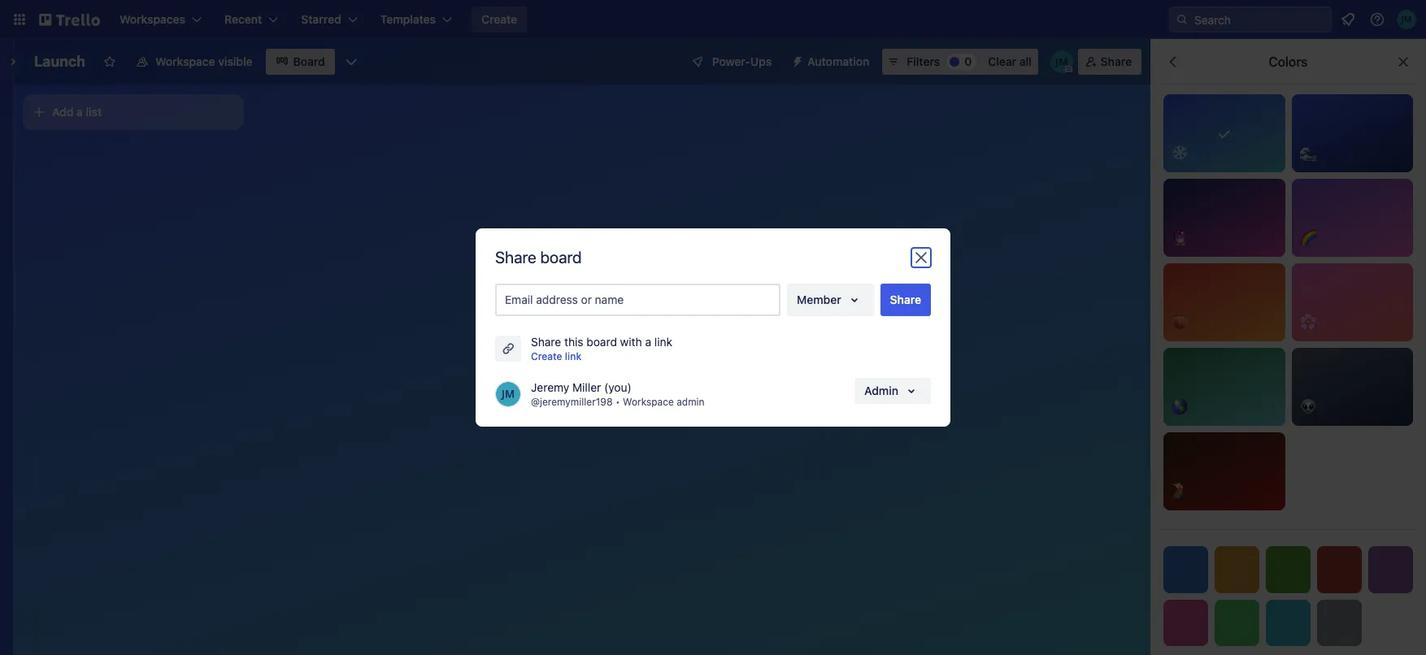 Task type: vqa. For each thing, say whether or not it's contained in the screenshot.
0
yes



Task type: describe. For each thing, give the bounding box(es) containing it.
board link
[[266, 49, 335, 75]]

0 horizontal spatial link
[[565, 351, 582, 363]]

share board
[[495, 248, 582, 267]]

automation
[[808, 54, 870, 68]]

primary element
[[0, 0, 1427, 39]]

search image
[[1176, 13, 1189, 26]]

admin button
[[855, 378, 931, 404]]

admin
[[677, 396, 705, 408]]

filters
[[907, 54, 940, 68]]

power-ups button
[[680, 49, 782, 75]]

clear all button
[[982, 49, 1038, 75]]

this
[[565, 335, 584, 349]]

share this board with a link create link
[[531, 335, 673, 363]]

board inside share this board with a link create link
[[587, 335, 617, 349]]

add a list button
[[23, 94, 244, 130]]

1 vertical spatial jeremy miller (jeremymiller198) image
[[1051, 50, 1073, 73]]

🌸
[[1300, 315, 1316, 329]]

👽
[[1300, 399, 1316, 414]]

close image
[[912, 248, 931, 268]]

0
[[965, 54, 972, 68]]

visible
[[218, 54, 253, 68]]

power-
[[712, 54, 751, 68]]

0 notifications image
[[1339, 10, 1358, 29]]

create link button
[[531, 349, 582, 365]]

🌊
[[1300, 146, 1316, 160]]

sm image
[[785, 49, 808, 72]]

jeremy
[[531, 381, 570, 394]]

workspace visible
[[155, 54, 253, 68]]

with
[[620, 335, 642, 349]]

board
[[293, 54, 325, 68]]

Email address or name text field
[[505, 289, 778, 312]]

@jeremymiller198
[[531, 396, 613, 408]]

member button
[[787, 284, 874, 316]]

customize views image
[[343, 54, 359, 70]]

workspace inside jeremy miller (you) @jeremymiller198 • workspace admin
[[623, 396, 674, 408]]

workspace visible button
[[126, 49, 262, 75]]

🔮
[[1172, 230, 1188, 245]]

2 horizontal spatial jeremy miller (jeremymiller198) image
[[1397, 10, 1417, 29]]



Task type: locate. For each thing, give the bounding box(es) containing it.
workspace right • in the left bottom of the page
[[623, 396, 674, 408]]

1 horizontal spatial board
[[587, 335, 617, 349]]

clear all
[[988, 54, 1032, 68]]

back to home image
[[39, 7, 100, 33]]

🌎
[[1172, 399, 1188, 414]]

star or unstar board image
[[103, 55, 116, 68]]

admin
[[865, 384, 899, 398]]

jeremy miller (jeremymiller198) image left the jeremy
[[495, 381, 521, 407]]

share
[[1101, 54, 1132, 68], [495, 248, 537, 267], [890, 293, 922, 307], [531, 335, 561, 349]]

board
[[540, 248, 582, 267], [587, 335, 617, 349]]

2 vertical spatial jeremy miller (jeremymiller198) image
[[495, 381, 521, 407]]

1 horizontal spatial jeremy miller (jeremymiller198) image
[[1051, 50, 1073, 73]]

workspace inside button
[[155, 54, 215, 68]]

0 horizontal spatial board
[[540, 248, 582, 267]]

jeremy miller (jeremymiller198) image
[[1397, 10, 1417, 29], [1051, 50, 1073, 73], [495, 381, 521, 407]]

add a list
[[52, 105, 102, 119]]

1 vertical spatial a
[[645, 335, 652, 349]]

0 horizontal spatial a
[[77, 105, 83, 119]]

jeremy miller (you) @jeremymiller198 • workspace admin
[[531, 381, 705, 408]]

0 vertical spatial link
[[655, 335, 673, 349]]

open information menu image
[[1370, 11, 1386, 28]]

🍑
[[1172, 315, 1188, 329]]

0 vertical spatial a
[[77, 105, 83, 119]]

0 vertical spatial share button
[[1078, 49, 1142, 75]]

miller
[[573, 381, 601, 394]]

ups
[[751, 54, 772, 68]]

jeremy miller (jeremymiller198) image right all
[[1051, 50, 1073, 73]]

🌈
[[1300, 230, 1316, 245]]

(you)
[[604, 381, 632, 394]]

a inside share this board with a link create link
[[645, 335, 652, 349]]

Search field
[[1189, 7, 1331, 32]]

0 vertical spatial workspace
[[155, 54, 215, 68]]

jeremy miller (jeremymiller198) image right 'open information menu' image
[[1397, 10, 1417, 29]]

launch
[[34, 53, 85, 70]]

1 horizontal spatial share button
[[1078, 49, 1142, 75]]

1 horizontal spatial a
[[645, 335, 652, 349]]

create
[[482, 12, 517, 26], [531, 351, 563, 363]]

•
[[616, 396, 620, 408]]

0 horizontal spatial jeremy miller (jeremymiller198) image
[[495, 381, 521, 407]]

1 vertical spatial share button
[[881, 284, 931, 316]]

❄️
[[1172, 146, 1188, 160]]

create inside button
[[482, 12, 517, 26]]

clear
[[988, 54, 1017, 68]]

0 vertical spatial board
[[540, 248, 582, 267]]

0 horizontal spatial create
[[482, 12, 517, 26]]

add
[[52, 105, 74, 119]]

1 vertical spatial link
[[565, 351, 582, 363]]

0 horizontal spatial share button
[[881, 284, 931, 316]]

create inside share this board with a link create link
[[531, 351, 563, 363]]

1 horizontal spatial link
[[655, 335, 673, 349]]

0 vertical spatial jeremy miller (jeremymiller198) image
[[1397, 10, 1417, 29]]

switch to… image
[[11, 11, 28, 28]]

1 vertical spatial board
[[587, 335, 617, 349]]

link
[[655, 335, 673, 349], [565, 351, 582, 363]]

a right with
[[645, 335, 652, 349]]

1 horizontal spatial create
[[531, 351, 563, 363]]

1 vertical spatial workspace
[[623, 396, 674, 408]]

Board name text field
[[26, 49, 94, 75]]

power-ups
[[712, 54, 772, 68]]

a inside button
[[77, 105, 83, 119]]

colors
[[1269, 54, 1308, 69]]

🌋
[[1172, 484, 1188, 499]]

workspace
[[155, 54, 215, 68], [623, 396, 674, 408]]

link right with
[[655, 335, 673, 349]]

a left list
[[77, 105, 83, 119]]

1 horizontal spatial workspace
[[623, 396, 674, 408]]

a
[[77, 105, 83, 119], [645, 335, 652, 349]]

list
[[86, 105, 102, 119]]

create button
[[472, 7, 527, 33]]

automation button
[[785, 49, 880, 75]]

0 horizontal spatial workspace
[[155, 54, 215, 68]]

link down "this" at the left bottom of page
[[565, 351, 582, 363]]

member
[[797, 293, 842, 307]]

1 vertical spatial create
[[531, 351, 563, 363]]

workspace left visible
[[155, 54, 215, 68]]

share inside share this board with a link create link
[[531, 335, 561, 349]]

share button
[[1078, 49, 1142, 75], [881, 284, 931, 316]]

0 vertical spatial create
[[482, 12, 517, 26]]

all
[[1020, 54, 1032, 68]]



